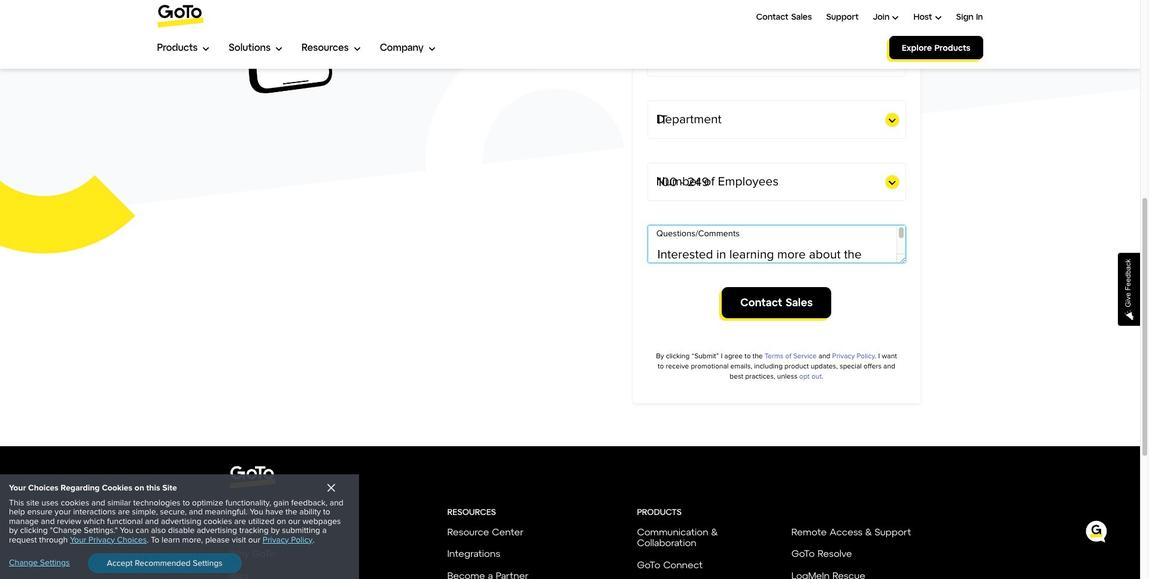 Task type: locate. For each thing, give the bounding box(es) containing it.
None text field
[[647, 225, 906, 263]]

0 horizontal spatial list-1 element
[[229, 507, 271, 517]]

None text field
[[647, 38, 906, 77]]

list-1 element
[[229, 507, 271, 517], [447, 507, 496, 517], [637, 507, 682, 517]]

None telephone field
[[647, 0, 906, 14]]

1 horizontal spatial list-1 element
[[447, 507, 496, 517]]

None submit
[[722, 287, 831, 318]]

using gotoconnect for video conferencing and phone calls on both mobile and desktop image
[[229, 0, 573, 104]]

close icon image
[[327, 484, 335, 492]]

3 list-1 element from the left
[[637, 507, 682, 517]]

2 horizontal spatial list-1 element
[[637, 507, 682, 517]]



Task type: vqa. For each thing, say whether or not it's contained in the screenshot.
email field at the bottom right of page
no



Task type: describe. For each thing, give the bounding box(es) containing it.
1 list-1 element from the left
[[229, 507, 271, 517]]

2 list-1 element from the left
[[447, 507, 496, 517]]



